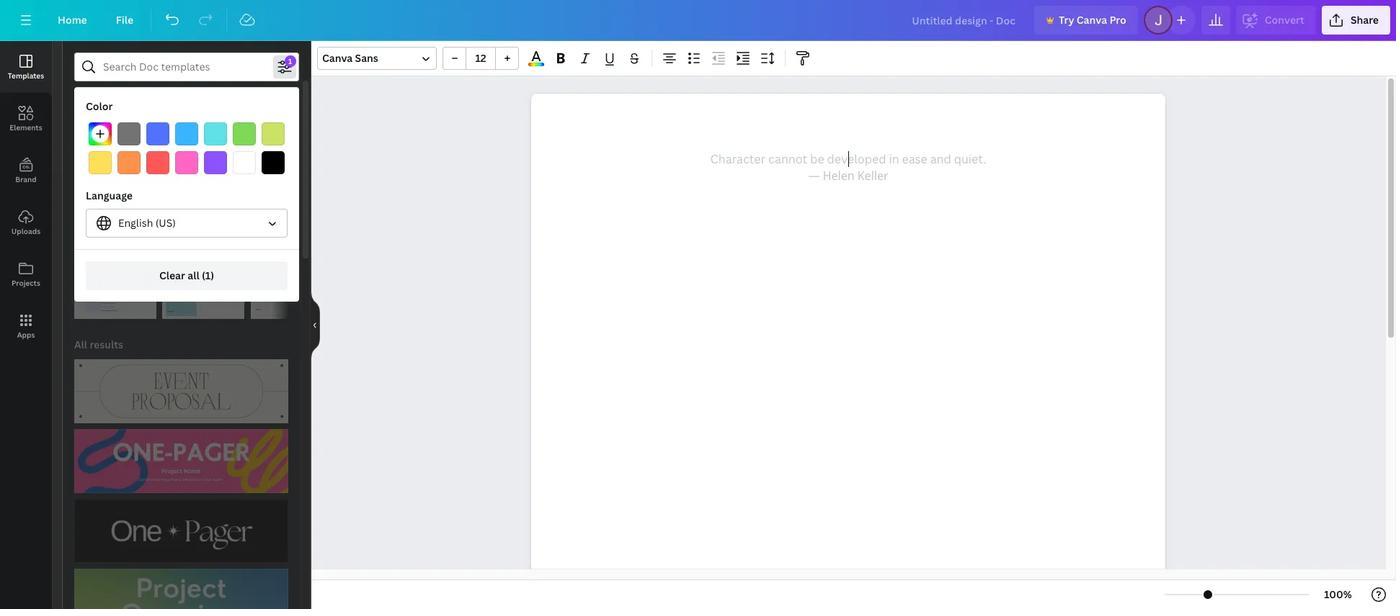 Task type: locate. For each thing, give the bounding box(es) containing it.
yellow image
[[89, 151, 112, 174], [89, 151, 112, 174]]

canva right try
[[1077, 13, 1108, 27]]

group
[[443, 47, 519, 70]]

before
[[118, 141, 151, 154]]

our
[[135, 154, 150, 167]]

turquoise blue image
[[204, 123, 227, 146], [204, 123, 227, 146]]

0 horizontal spatial canva
[[322, 51, 353, 65]]

project overview/one-pager professional docs banner in black white sleek monochrome style image
[[74, 500, 288, 564]]

canva
[[1077, 13, 1108, 27], [322, 51, 353, 65]]

Purple button
[[204, 151, 227, 174]]

None text field
[[531, 94, 1166, 610]]

dig
[[174, 141, 189, 154]]

canva left sans
[[322, 51, 353, 65]]

clear all (1)
[[159, 269, 214, 283]]

0 vertical spatial canva
[[1077, 13, 1108, 27]]

english
[[118, 216, 153, 230]]

clear
[[159, 269, 185, 283]]

add a new color image
[[89, 123, 112, 146], [89, 123, 112, 146]]

projects
[[12, 278, 40, 288]]

coral red image
[[146, 151, 169, 174], [146, 151, 169, 174]]

canva sans
[[322, 51, 378, 65]]

docs.
[[209, 154, 232, 167]]

white image
[[233, 151, 256, 174], [233, 151, 256, 174]]

convert button
[[1236, 6, 1316, 35]]

get
[[118, 154, 133, 167]]

color option group
[[86, 120, 288, 177]]

doc templates button
[[73, 184, 147, 213]]

pink image
[[175, 151, 198, 174], [175, 151, 198, 174]]

home link
[[46, 6, 99, 35]]

Turquoise blue button
[[204, 123, 227, 146]]

light blue image
[[175, 123, 198, 146]]

lime image
[[262, 123, 285, 146], [262, 123, 285, 146]]

royal blue image
[[146, 123, 169, 146], [146, 123, 169, 146]]

1 vertical spatial canva
[[322, 51, 353, 65]]

home
[[58, 13, 87, 27]]

doc
[[74, 191, 94, 205]]

100% button
[[1315, 584, 1362, 607]]

uploads
[[11, 226, 40, 236]]

hide image
[[311, 291, 320, 360]]

orange image
[[118, 151, 141, 174], [118, 151, 141, 174]]

results
[[90, 338, 123, 352]]

1 horizontal spatial canva
[[1077, 13, 1108, 27]]

Grass green button
[[233, 123, 256, 146]]

canva sans button
[[317, 47, 437, 70]]

elements
[[10, 123, 42, 133]]

#737373 image
[[118, 123, 141, 146]]

main menu bar
[[0, 0, 1397, 41]]

try canva pro button
[[1035, 6, 1138, 35]]

brand
[[15, 174, 37, 185]]

Pink button
[[175, 151, 198, 174]]

all
[[74, 338, 87, 352]]

event/business proposal professional docs banner in beige dark brown warm classic style image
[[74, 360, 288, 424]]

share button
[[1322, 6, 1391, 35]]

english (us)
[[118, 216, 176, 230]]

Black button
[[262, 151, 285, 174]]

Royal blue button
[[146, 123, 169, 146]]

all
[[188, 269, 199, 283]]

creative brief doc in black and white grey editorial style image
[[251, 213, 333, 319]]

uploads button
[[0, 197, 52, 249]]

cover letter
[[274, 97, 333, 111]]

try
[[1059, 13, 1075, 27]]

project overview docs banner in light green blue vibrant professional style image
[[74, 570, 288, 610]]

grass green image
[[233, 123, 256, 146], [233, 123, 256, 146]]

in...
[[192, 141, 209, 154]]

templates
[[96, 191, 146, 205]]

one pager doc in black and white blue light blue classic professional style image
[[74, 213, 157, 319]]

try canva pro
[[1059, 13, 1127, 27]]

share
[[1351, 13, 1379, 27]]

tips
[[179, 154, 194, 167]]

purple image
[[204, 151, 227, 174], [204, 151, 227, 174]]



Task type: vqa. For each thing, say whether or not it's contained in the screenshot.
'EASTER' LINK
no



Task type: describe. For each thing, give the bounding box(es) containing it.
letter
[[306, 97, 333, 111]]

Language button
[[86, 209, 288, 238]]

doc templates
[[74, 191, 146, 205]]

canva inside try canva pro button
[[1077, 13, 1108, 27]]

templates
[[8, 71, 44, 81]]

black image
[[262, 151, 285, 174]]

all results
[[74, 338, 123, 352]]

before you dig in... get our inside tips on docs.
[[118, 141, 232, 167]]

100%
[[1325, 588, 1353, 602]]

research brief doc in orange teal pink soft pastels style image
[[162, 213, 245, 319]]

you
[[154, 141, 172, 154]]

Coral red button
[[146, 151, 169, 174]]

black image
[[262, 151, 285, 174]]

on
[[196, 154, 207, 167]]

inside
[[152, 154, 177, 167]]

file
[[116, 13, 134, 27]]

color range image
[[529, 63, 544, 66]]

Lime button
[[262, 123, 285, 146]]

sans
[[355, 51, 378, 65]]

planner button
[[74, 90, 131, 119]]

#737373 button
[[118, 123, 141, 146]]

cover letter button
[[265, 90, 342, 119]]

projects button
[[0, 249, 52, 301]]

pro
[[1110, 13, 1127, 27]]

apps button
[[0, 301, 52, 353]]

canva inside canva sans popup button
[[322, 51, 353, 65]]

Light blue button
[[175, 123, 198, 146]]

convert
[[1265, 13, 1305, 27]]

brand button
[[0, 145, 52, 197]]

(us)
[[156, 216, 176, 230]]

light blue image
[[175, 123, 198, 146]]

#737373 image
[[118, 123, 141, 146]]

file button
[[104, 6, 145, 35]]

language
[[86, 189, 133, 203]]

Search Doc templates search field
[[103, 53, 270, 81]]

(1)
[[202, 269, 214, 283]]

planner
[[84, 97, 121, 111]]

Yellow button
[[89, 151, 112, 174]]

clear all (1) button
[[86, 262, 288, 291]]

Design title text field
[[901, 6, 1029, 35]]

side panel tab list
[[0, 41, 52, 353]]

White button
[[233, 151, 256, 174]]

– – number field
[[471, 51, 491, 65]]

templates button
[[0, 41, 52, 93]]

project overview/one-pager professional docs banner in pink dark blue yellow playful abstract style image
[[74, 430, 288, 494]]

elements button
[[0, 93, 52, 145]]

color
[[86, 100, 113, 113]]

apps
[[17, 330, 35, 340]]

cover
[[274, 97, 303, 111]]

Orange button
[[118, 151, 141, 174]]



